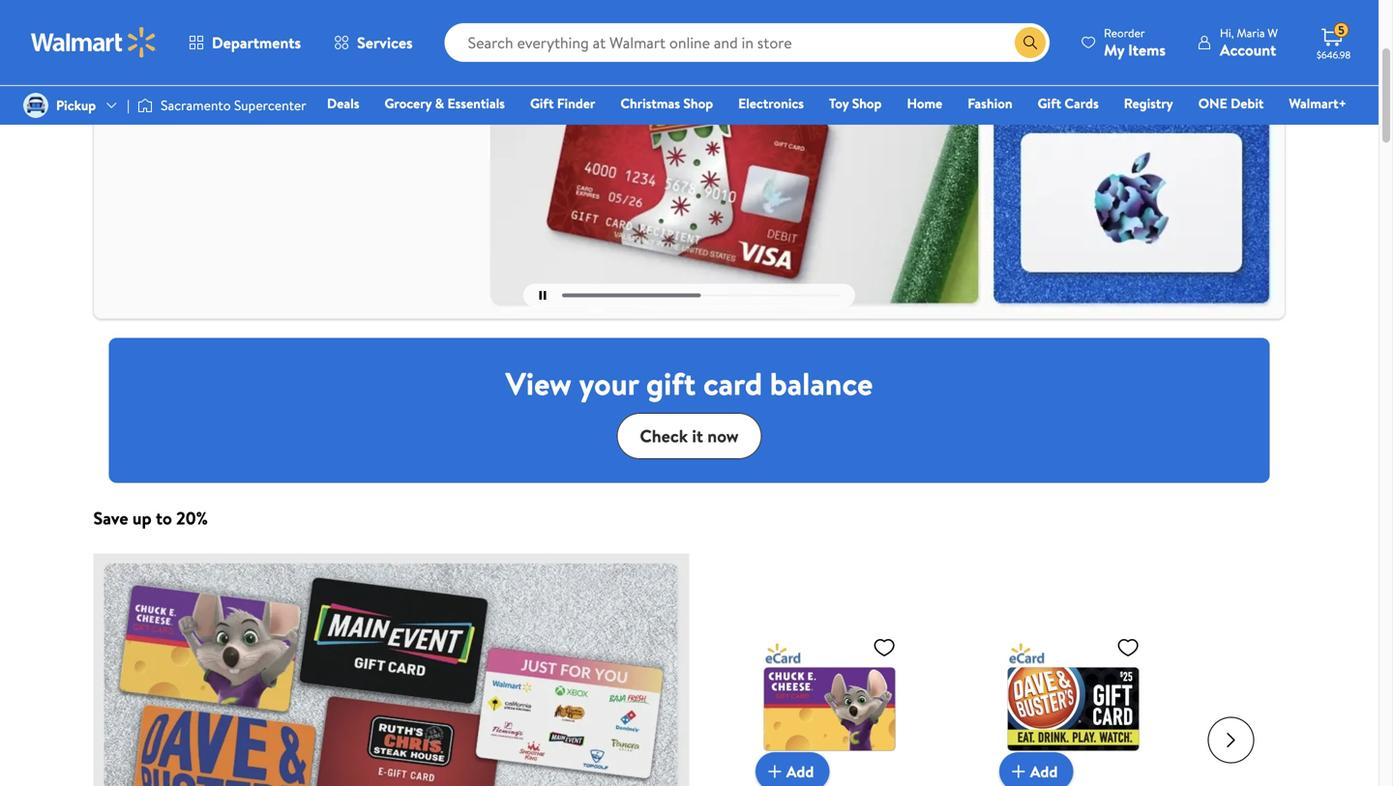 Task type: describe. For each thing, give the bounding box(es) containing it.
add for add to cart icon
[[787, 762, 815, 783]]

home link
[[899, 93, 952, 114]]

next slide for one and two sku list image
[[1209, 718, 1255, 764]]

check it now link
[[617, 413, 762, 460]]

check
[[640, 424, 688, 449]]

search icon image
[[1023, 35, 1039, 50]]

toy shop link
[[821, 93, 891, 114]]

chuck e cheese $50 egift card image
[[756, 628, 904, 776]]

hi, maria w account
[[1221, 25, 1279, 60]]

|
[[127, 96, 130, 115]]

grocery & essentials link
[[376, 93, 514, 114]]

reorder
[[1105, 25, 1146, 41]]

shop for toy shop
[[853, 94, 882, 113]]

add button for dave & buster's $25 egift card image
[[1000, 753, 1074, 787]]

gift finder link
[[522, 93, 604, 114]]

it
[[692, 424, 704, 449]]

services button
[[318, 19, 429, 66]]

gift cards link
[[1030, 93, 1108, 114]]

2 product group from the left
[[1000, 589, 1148, 787]]

w
[[1268, 25, 1279, 41]]

walmart+
[[1290, 94, 1347, 113]]

add to favorites list, chuck e cheese $50 egift card image
[[873, 636, 896, 660]]

debit
[[1231, 94, 1265, 113]]

view
[[506, 362, 572, 406]]

maria
[[1237, 25, 1266, 41]]

gift for gift finder
[[530, 94, 554, 113]]

now
[[708, 424, 739, 449]]

save
[[93, 507, 128, 531]]

one
[[1199, 94, 1228, 113]]

services
[[357, 32, 413, 53]]

items
[[1129, 39, 1166, 60]]

fashion
[[968, 94, 1013, 113]]

view your gift card balance
[[506, 362, 873, 406]]

electronics
[[739, 94, 804, 113]]

Search search field
[[445, 23, 1050, 62]]

christmas shop link
[[612, 93, 722, 114]]

card
[[704, 362, 763, 406]]

add for add to cart image
[[1031, 762, 1058, 783]]

$646.98
[[1317, 48, 1351, 61]]

balance
[[770, 362, 873, 406]]

1 product group from the left
[[756, 589, 904, 787]]

essentials
[[448, 94, 505, 113]]

save up to 20%​
[[93, 507, 208, 531]]

your
[[579, 362, 639, 406]]

walmart image
[[31, 27, 157, 58]]

gift cards
[[1038, 94, 1099, 113]]



Task type: locate. For each thing, give the bounding box(es) containing it.
add to cart image
[[764, 761, 787, 784]]

deals
[[327, 94, 360, 113]]

my
[[1105, 39, 1125, 60]]

1 gift from the left
[[530, 94, 554, 113]]

1 horizontal spatial add
[[1031, 762, 1058, 783]]

up
[[132, 507, 152, 531]]

check it now
[[640, 424, 739, 449]]

0 horizontal spatial add button
[[756, 753, 830, 787]]

2 gift from the left
[[1038, 94, 1062, 113]]

add
[[787, 762, 815, 783], [1031, 762, 1058, 783]]

fashion link
[[959, 93, 1022, 114]]

add button for chuck e cheese $50 egift card image
[[756, 753, 830, 787]]

gift for gift cards
[[1038, 94, 1062, 113]]

electronics link
[[730, 93, 813, 114]]

2 add from the left
[[1031, 762, 1058, 783]]

1 horizontal spatial product group
[[1000, 589, 1148, 787]]

1 horizontal spatial  image
[[138, 96, 153, 115]]

1 horizontal spatial shop
[[853, 94, 882, 113]]

20%​
[[176, 507, 208, 531]]

0 horizontal spatial product group
[[756, 589, 904, 787]]

product group
[[756, 589, 904, 787], [1000, 589, 1148, 787]]

Walmart Site-Wide search field
[[445, 23, 1050, 62]]

save up to 20%​ region
[[93, 507, 1286, 787]]

add to favorites list, dave & buster's $25 egift card image
[[1117, 636, 1140, 660]]

gift left finder
[[530, 94, 554, 113]]

5
[[1339, 22, 1345, 38]]

christmas
[[621, 94, 681, 113]]

0 horizontal spatial gift
[[530, 94, 554, 113]]

 image for pickup
[[23, 93, 48, 118]]

home
[[907, 94, 943, 113]]

registry link
[[1116, 93, 1183, 114]]

shop right christmas
[[684, 94, 714, 113]]

2 add button from the left
[[1000, 753, 1074, 787]]

1 shop from the left
[[684, 94, 714, 113]]

1 add button from the left
[[756, 753, 830, 787]]

gift finder
[[530, 94, 596, 113]]

registry
[[1125, 94, 1174, 113]]

dave & buster's $25 egift card image
[[1000, 628, 1148, 776]]

gift
[[530, 94, 554, 113], [1038, 94, 1062, 113]]

0 horizontal spatial  image
[[23, 93, 48, 118]]

 image right |
[[138, 96, 153, 115]]

walmart+ link
[[1281, 93, 1356, 114]]

add button
[[756, 753, 830, 787], [1000, 753, 1074, 787]]

 image for sacramento supercenter
[[138, 96, 153, 115]]

pause image
[[540, 292, 546, 300]]

shop
[[684, 94, 714, 113], [853, 94, 882, 113]]

sacramento supercenter
[[161, 96, 307, 115]]

to
[[156, 507, 172, 531]]

account
[[1221, 39, 1277, 60]]

0 horizontal spatial add
[[787, 762, 815, 783]]

christmas shop
[[621, 94, 714, 113]]

supercenter
[[234, 96, 307, 115]]

 image left pickup
[[23, 93, 48, 118]]

1 horizontal spatial add button
[[1000, 753, 1074, 787]]

1 horizontal spatial gift
[[1038, 94, 1062, 113]]

deals link
[[318, 93, 368, 114]]

shop right toy
[[853, 94, 882, 113]]

hi,
[[1221, 25, 1235, 41]]

add to cart image
[[1008, 761, 1031, 784]]

one debit
[[1199, 94, 1265, 113]]

0 horizontal spatial shop
[[684, 94, 714, 113]]

1 add from the left
[[787, 762, 815, 783]]

toy shop
[[830, 94, 882, 113]]

gift left "cards"
[[1038, 94, 1062, 113]]

pickup
[[56, 96, 96, 115]]

grocery & essentials
[[385, 94, 505, 113]]

finder
[[557, 94, 596, 113]]

2 shop from the left
[[853, 94, 882, 113]]

reorder my items
[[1105, 25, 1166, 60]]

carousel controls navigation
[[524, 284, 856, 308]]

grocery
[[385, 94, 432, 113]]

one debit link
[[1190, 93, 1273, 114]]

save up to twenty percent. savings on e-gift cards that will arrive on time. shop now. image
[[93, 554, 690, 787]]

sacramento
[[161, 96, 231, 115]]

departments
[[212, 32, 301, 53]]

departments button
[[172, 19, 318, 66]]

cards
[[1065, 94, 1099, 113]]

toy
[[830, 94, 849, 113]]

 image
[[23, 93, 48, 118], [138, 96, 153, 115]]

&
[[435, 94, 444, 113]]

gift
[[647, 362, 696, 406]]

shop for christmas shop
[[684, 94, 714, 113]]



Task type: vqa. For each thing, say whether or not it's contained in the screenshot.
the left the Gift
yes



